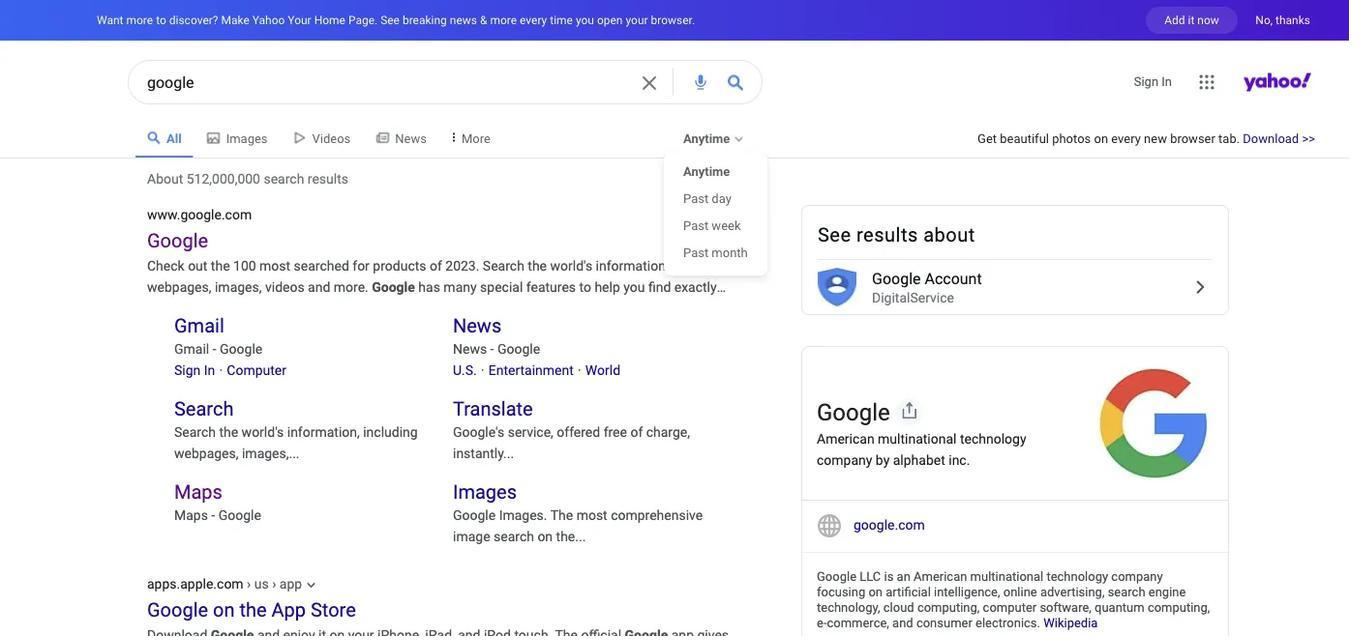Task type: vqa. For each thing, say whether or not it's contained in the screenshot.
software,
yes



Task type: describe. For each thing, give the bounding box(es) containing it.
month
[[712, 245, 748, 260]]

maps maps - google
[[174, 481, 261, 524]]

on inside images. the most comprehensive image search on the...
[[537, 529, 553, 545]]

photos
[[1052, 131, 1091, 146]]

want more to discover? make yahoo your home page. see breaking news & more every time you open your browser.
[[97, 13, 695, 27]]

and inside google llc is an american multinational technology company focusing on artificial intelligence, online advertising, search engine technology, cloud computing, computer software, quantum computing, e-commerce, and consumer electronics.
[[892, 616, 913, 631]]

online
[[1003, 585, 1037, 600]]

2 › from the left
[[272, 576, 276, 592]]

google up instantly...
[[453, 424, 496, 440]]

instantly...
[[453, 446, 514, 462]]

images,...
[[242, 446, 300, 462]]

on right photos
[[1094, 131, 1108, 146]]

100
[[233, 258, 256, 274]]

week
[[712, 218, 741, 233]]

sign inside gmail gmail - google sign in · computer
[[174, 362, 201, 378]]

in inside gmail gmail - google sign in · computer
[[204, 362, 215, 378]]

images,
[[215, 279, 262, 295]]

sign inside settings sign in
[[1134, 75, 1158, 89]]

images.
[[499, 508, 547, 524]]

1 vertical spatial see
[[818, 224, 851, 247]]

1 vertical spatial images
[[453, 481, 517, 504]]

e-
[[817, 616, 827, 631]]

0 horizontal spatial you
[[576, 13, 594, 27]]

about
[[923, 224, 975, 247]]

google up digitalservice
[[872, 270, 921, 288]]

news for news
[[395, 131, 427, 146]]

technology inside the american multinational technology company by alphabet inc.
[[960, 432, 1026, 448]]

gmail gmail - google sign in · computer
[[174, 315, 286, 378]]

webpages, inside 'search search the world's information, including webpages, images,...'
[[174, 446, 239, 462]]

1 horizontal spatial .com
[[895, 518, 925, 534]]

0 vertical spatial to
[[156, 13, 166, 27]]

translate
[[453, 398, 533, 420]]

no, thanks link
[[1256, 7, 1310, 27]]

settings button
[[1187, 63, 1272, 102]]

tab list containing all
[[135, 122, 438, 158]]

settings sign in
[[1134, 64, 1272, 89]]

company inside the american multinational technology company by alphabet inc.
[[817, 453, 872, 469]]

computer link
[[227, 362, 286, 378]]

multinational inside google llc is an american multinational technology company focusing on artificial intelligence, online advertising, search engine technology, cloud computing, computer software, quantum computing, e-commerce, and consumer electronics.
[[970, 570, 1043, 584]]

entertainment link
[[488, 362, 574, 378]]

>>
[[1302, 131, 1315, 146]]

browser
[[1170, 131, 1215, 146]]

open
[[597, 13, 623, 27]]

about
[[147, 171, 183, 187]]

what...
[[147, 300, 187, 316]]

to inside the has many special features to help you find exactly what...
[[579, 279, 591, 295]]

google account image
[[818, 268, 856, 307]]

quantum
[[1095, 601, 1145, 615]]

- for news
[[490, 341, 494, 357]]

time
[[550, 13, 573, 27]]

store
[[311, 599, 356, 622]]

0 horizontal spatial images
[[226, 131, 268, 146]]

search link
[[174, 397, 234, 422]]

google up image
[[453, 508, 499, 524]]

· inside gmail gmail - google sign in · computer
[[219, 362, 223, 378]]

google inside google llc is an american multinational technology company focusing on artificial intelligence, online advertising, search engine technology, cloud computing, computer software, quantum computing, e-commerce, and consumer electronics.
[[817, 570, 857, 584]]

2 maps from the top
[[174, 508, 208, 524]]

2023.
[[445, 258, 479, 274]]

past week link
[[664, 212, 767, 239]]

toggle share options element
[[896, 399, 923, 426]]

intelligence,
[[934, 585, 1000, 600]]

american inside google llc is an american multinational technology company focusing on artificial intelligence, online advertising, search engine technology, cloud computing, computer software, quantum computing, e-commerce, and consumer electronics.
[[914, 570, 967, 584]]

special
[[480, 279, 523, 295]]

1 vertical spatial search
[[174, 398, 234, 420]]

- for gmail
[[213, 341, 216, 357]]

commerce,
[[827, 616, 889, 631]]

now
[[1197, 13, 1219, 27]]

app
[[280, 576, 302, 592]]

1 computing, from the left
[[917, 601, 980, 615]]

search inside google llc is an american multinational technology company focusing on artificial intelligence, online advertising, search engine technology, cloud computing, computer software, quantum computing, e-commerce, and consumer electronics.
[[1108, 585, 1145, 600]]

0 vertical spatial results
[[308, 171, 348, 187]]

see results about
[[818, 224, 975, 247]]

search search the world's information, including webpages, images,...
[[174, 398, 418, 462]]

focusing
[[817, 585, 865, 600]]

new
[[1144, 131, 1167, 146]]

add it now
[[1164, 13, 1219, 27]]

wikipedia link
[[1043, 616, 1098, 631]]

1 vertical spatial sign in link
[[174, 362, 215, 378]]

images. the most comprehensive image search on the...
[[453, 508, 703, 545]]

image
[[453, 529, 490, 545]]

service,
[[508, 424, 553, 440]]

home
[[314, 13, 345, 27]]

account
[[925, 270, 982, 288]]

the inside apps.apple.com › us › app ‎google on the app store
[[239, 599, 267, 622]]

translate link
[[453, 397, 533, 422]]

settings
[[1226, 64, 1272, 78]]

1 vertical spatial every
[[1111, 131, 1141, 146]]

more link
[[440, 122, 502, 158]]

news news - google u.s. · entertainment · world
[[453, 315, 620, 378]]

google inside gmail gmail - google sign in · computer
[[220, 341, 262, 357]]

wikipedia
[[1043, 616, 1098, 631]]

menu containing anytime
[[664, 158, 767, 266]]

2 computing, from the left
[[1148, 601, 1210, 615]]

2 vertical spatial search
[[174, 424, 216, 440]]

the...
[[556, 529, 586, 545]]

1 horizontal spatial images link
[[453, 480, 517, 505]]

www.
[[147, 207, 180, 223]]

no, thanks
[[1256, 13, 1310, 27]]

the
[[550, 508, 573, 524]]

past for past week
[[683, 218, 709, 233]]

news
[[450, 13, 477, 27]]

0 vertical spatial every
[[520, 13, 547, 27]]

past month link
[[664, 239, 767, 266]]

it
[[1188, 13, 1195, 27]]

information, inside 'search search the world's information, including webpages, images,...'
[[287, 424, 360, 440]]

.com inside www. google .com google
[[222, 207, 252, 223]]

1 › from the left
[[247, 576, 251, 592]]

you inside the has many special features to help you find exactly what...
[[623, 279, 645, 295]]

past month
[[683, 245, 748, 260]]

all
[[166, 131, 182, 146]]

apps.apple.com › us › app ‎google on the app store
[[147, 576, 356, 622]]

videos link
[[281, 122, 362, 156]]

videos
[[312, 131, 351, 146]]

‎google
[[147, 599, 208, 622]]

the right the out
[[211, 258, 230, 274]]

features
[[526, 279, 576, 295]]

free
[[604, 424, 627, 440]]

page.
[[348, 13, 378, 27]]

world link
[[585, 362, 620, 378]]

add
[[1164, 13, 1185, 27]]

make
[[221, 13, 249, 27]]

many
[[444, 279, 477, 295]]

consumer
[[916, 616, 972, 631]]

google inside maps maps - google
[[218, 508, 261, 524]]

2 anytime from the top
[[683, 164, 730, 179]]

past week
[[683, 218, 741, 233]]

on inside apps.apple.com › us › app ‎google on the app store
[[213, 599, 235, 622]]

check
[[147, 258, 185, 274]]



Task type: locate. For each thing, give the bounding box(es) containing it.
· left computer
[[219, 362, 223, 378]]

inc.
[[949, 453, 970, 469]]

of
[[430, 258, 442, 274], [630, 424, 643, 440]]

to left help
[[579, 279, 591, 295]]

1 vertical spatial anytime
[[683, 164, 730, 179]]

2 horizontal spatial ·
[[578, 362, 581, 378]]

1 vertical spatial technology
[[1047, 570, 1108, 584]]

1 horizontal spatial computing,
[[1148, 601, 1210, 615]]

tab list
[[135, 122, 438, 158]]

your
[[626, 13, 648, 27]]

0 horizontal spatial computing,
[[917, 601, 980, 615]]

us
[[254, 576, 269, 592]]

1 horizontal spatial most
[[576, 508, 607, 524]]

1 horizontal spatial information,
[[596, 258, 668, 274]]

1 vertical spatial news link
[[453, 314, 501, 339]]

yahoo
[[252, 13, 285, 27]]

0 horizontal spatial results
[[308, 171, 348, 187]]

0 horizontal spatial multinational
[[878, 432, 957, 448]]

past down past week
[[683, 245, 709, 260]]

0 vertical spatial webpages,
[[147, 279, 211, 295]]

0 vertical spatial most
[[259, 258, 290, 274]]

images
[[226, 131, 268, 146], [453, 481, 517, 504]]

images link
[[195, 122, 279, 156], [453, 480, 517, 505]]

most inside check out the 100 most searched for products of 2023. search the world's information, including webpages, images, videos and more.
[[259, 258, 290, 274]]

computing,
[[917, 601, 980, 615], [1148, 601, 1210, 615]]

google up focusing
[[817, 570, 857, 584]]

1 horizontal spatial of
[[630, 424, 643, 440]]

search down computer
[[174, 398, 234, 420]]

news down search query text box
[[395, 131, 427, 146]]

0 horizontal spatial sign
[[174, 362, 201, 378]]

computing, up consumer
[[917, 601, 980, 615]]

past day link
[[664, 185, 767, 212]]

multinational up online
[[970, 570, 1043, 584]]

google inside www. google .com google
[[147, 229, 208, 252]]

sign up get beautiful photos on every new browser tab. download >> on the right of page
[[1134, 75, 1158, 89]]

technology,
[[817, 601, 880, 615]]

2 gmail from the top
[[174, 341, 209, 357]]

· right u.s. link
[[481, 362, 484, 378]]

beautiful
[[1000, 131, 1049, 146]]

google up computer link
[[220, 341, 262, 357]]

images up about 512,000,000 search results at the left top
[[226, 131, 268, 146]]

technology inside google llc is an american multinational technology company focusing on artificial intelligence, online advertising, search engine technology, cloud computing, computer software, quantum computing, e-commerce, and consumer electronics.
[[1047, 570, 1108, 584]]

electronics.
[[976, 616, 1040, 631]]

google down products
[[372, 279, 415, 295]]

1 vertical spatial .com
[[895, 518, 925, 534]]

to left the 'discover?'
[[156, 13, 166, 27]]

see
[[380, 13, 400, 27], [818, 224, 851, 247]]

most inside images. the most comprehensive image search on the...
[[576, 508, 607, 524]]

0 vertical spatial search
[[483, 258, 524, 274]]

on inside google llc is an american multinational technology company focusing on artificial intelligence, online advertising, search engine technology, cloud computing, computer software, quantum computing, e-commerce, and consumer electronics.
[[869, 585, 883, 600]]

google account
[[872, 270, 982, 288]]

search down videos link
[[264, 171, 304, 187]]

the down search "link"
[[219, 424, 238, 440]]

exactly
[[674, 279, 717, 295]]

download >> link
[[1243, 131, 1315, 146]]

1 vertical spatial american
[[914, 570, 967, 584]]

· left world
[[578, 362, 581, 378]]

2 · from the left
[[481, 362, 484, 378]]

1 anytime from the top
[[683, 131, 730, 146]]

news for news news - google u.s. · entertainment · world
[[453, 315, 501, 337]]

0 vertical spatial sign
[[1134, 75, 1158, 89]]

1 horizontal spatial sign in link
[[1134, 67, 1179, 91]]

add it now link
[[1146, 7, 1238, 34]]

digitalservice
[[872, 290, 954, 306]]

the down us
[[239, 599, 267, 622]]

0 vertical spatial american
[[817, 432, 875, 448]]

1 horizontal spatial and
[[892, 616, 913, 631]]

charge,
[[646, 424, 690, 440]]

webpages, up maps link
[[174, 446, 239, 462]]

an
[[897, 570, 911, 584]]

about 512,000,000 search results
[[147, 171, 348, 187]]

more right '&'
[[490, 13, 517, 27]]

- inside gmail gmail - google sign in · computer
[[213, 341, 216, 357]]

0 horizontal spatial in
[[204, 362, 215, 378]]

and
[[308, 279, 330, 295], [892, 616, 913, 631]]

computing, down engine at bottom
[[1148, 601, 1210, 615]]

technology up advertising,
[[1047, 570, 1108, 584]]

including inside check out the 100 most searched for products of 2023. search the world's information, including webpages, images, videos and more.
[[672, 258, 726, 274]]

- down maps link
[[211, 508, 215, 524]]

0 vertical spatial of
[[430, 258, 442, 274]]

&
[[480, 13, 487, 27]]

world's inside check out the 100 most searched for products of 2023. search the world's information, including webpages, images, videos and more.
[[550, 258, 592, 274]]

on down apps.apple.com
[[213, 599, 235, 622]]

2 vertical spatial search
[[1108, 585, 1145, 600]]

1 · from the left
[[219, 362, 223, 378]]

·
[[219, 362, 223, 378], [481, 362, 484, 378], [578, 362, 581, 378]]

past down 'past day'
[[683, 218, 709, 233]]

0 horizontal spatial world's
[[242, 424, 284, 440]]

1 vertical spatial in
[[204, 362, 215, 378]]

1 horizontal spatial news link
[[453, 314, 501, 339]]

see right page.
[[380, 13, 400, 27]]

0 horizontal spatial most
[[259, 258, 290, 274]]

artificial
[[886, 585, 931, 600]]

2 horizontal spatial search
[[1108, 585, 1145, 600]]

news inside tab list
[[395, 131, 427, 146]]

the
[[211, 258, 230, 274], [528, 258, 547, 274], [219, 424, 238, 440], [239, 599, 267, 622]]

including inside 'search search the world's information, including webpages, images,...'
[[363, 424, 418, 440]]

images link up about 512,000,000 search results at the left top
[[195, 122, 279, 156]]

2 more from the left
[[490, 13, 517, 27]]

0 horizontal spatial see
[[380, 13, 400, 27]]

company
[[817, 453, 872, 469], [1111, 570, 1163, 584]]

0 horizontal spatial information,
[[287, 424, 360, 440]]

google down maps link
[[218, 508, 261, 524]]

google down 512,000,000
[[180, 207, 222, 223]]

for
[[353, 258, 370, 274]]

search up quantum
[[1108, 585, 1145, 600]]

0 horizontal spatial american
[[817, 432, 875, 448]]

0 horizontal spatial of
[[430, 258, 442, 274]]

1 past from the top
[[683, 191, 709, 206]]

images link down instantly...
[[453, 480, 517, 505]]

american inside the american multinational technology company by alphabet inc.
[[817, 432, 875, 448]]

of right free
[[630, 424, 643, 440]]

most up the videos
[[259, 258, 290, 274]]

you right time
[[576, 13, 594, 27]]

google inside news news - google u.s. · entertainment · world
[[497, 341, 540, 357]]

sign up search "link"
[[174, 362, 201, 378]]

search down search "link"
[[174, 424, 216, 440]]

1 horizontal spatial google
[[854, 518, 895, 534]]

3 · from the left
[[578, 362, 581, 378]]

0 horizontal spatial every
[[520, 13, 547, 27]]

1 vertical spatial sign
[[174, 362, 201, 378]]

1 vertical spatial world's
[[242, 424, 284, 440]]

world's
[[550, 258, 592, 274], [242, 424, 284, 440]]

world
[[585, 362, 620, 378]]

anytime up 'past day'
[[683, 164, 730, 179]]

and down the cloud on the right of page
[[892, 616, 913, 631]]

gmail link
[[174, 314, 224, 339]]

discover?
[[169, 13, 218, 27]]

world's inside 'search search the world's information, including webpages, images,...'
[[242, 424, 284, 440]]

0 horizontal spatial images link
[[195, 122, 279, 156]]

google up check
[[147, 229, 208, 252]]

past for past month
[[683, 245, 709, 260]]

1 horizontal spatial more
[[490, 13, 517, 27]]

including
[[672, 258, 726, 274], [363, 424, 418, 440]]

1 vertical spatial including
[[363, 424, 418, 440]]

news link down many
[[453, 314, 501, 339]]

gmail down images,
[[174, 315, 224, 337]]

0 vertical spatial world's
[[550, 258, 592, 274]]

sign
[[1134, 75, 1158, 89], [174, 362, 201, 378]]

of up 'has'
[[430, 258, 442, 274]]

multinational inside the american multinational technology company by alphabet inc.
[[878, 432, 957, 448]]

search inside check out the 100 most searched for products of 2023. search the world's information, including webpages, images, videos and more.
[[483, 258, 524, 274]]

toggle share options image
[[896, 399, 923, 426]]

google llc is an american multinational technology company focusing on artificial intelligence, online advertising, search engine technology, cloud computing, computer software, quantum computing, e-commerce, and consumer electronics.
[[817, 570, 1210, 631]]

in up new at the top of the page
[[1162, 75, 1172, 89]]

anytime inside popup button
[[683, 131, 730, 146]]

1 vertical spatial past
[[683, 218, 709, 233]]

results down videos link
[[308, 171, 348, 187]]

0 vertical spatial you
[[576, 13, 594, 27]]

webpages, inside check out the 100 most searched for products of 2023. search the world's information, including webpages, images, videos and more.
[[147, 279, 211, 295]]

0 vertical spatial search
[[264, 171, 304, 187]]

1 horizontal spatial you
[[623, 279, 645, 295]]

1 vertical spatial most
[[576, 508, 607, 524]]

0 vertical spatial sign in link
[[1134, 67, 1179, 91]]

2 vertical spatial news
[[453, 341, 487, 357]]

google up entertainment link
[[497, 341, 540, 357]]

check out the 100 most searched for products of 2023. search the world's information, including webpages, images, videos and more.
[[147, 258, 726, 295]]

the inside 'search search the world's information, including webpages, images,...'
[[219, 424, 238, 440]]

- inside maps maps - google
[[211, 508, 215, 524]]

most up the...
[[576, 508, 607, 524]]

sign in link
[[1134, 67, 1179, 91], [174, 362, 215, 378]]

0 horizontal spatial technology
[[960, 432, 1026, 448]]

gmail down gmail "link"
[[174, 341, 209, 357]]

you left find
[[623, 279, 645, 295]]

results up google account
[[856, 224, 918, 247]]

0 vertical spatial including
[[672, 258, 726, 274]]

company inside google llc is an american multinational technology company focusing on artificial intelligence, online advertising, search engine technology, cloud computing, computer software, quantum computing, e-commerce, and consumer electronics.
[[1111, 570, 1163, 584]]

every
[[520, 13, 547, 27], [1111, 131, 1141, 146]]

google left "toggle share options" element
[[817, 399, 890, 426]]

0 vertical spatial .com
[[222, 207, 252, 223]]

webpages,
[[147, 279, 211, 295], [174, 446, 239, 462]]

0 horizontal spatial to
[[156, 13, 166, 27]]

1 horizontal spatial ›
[[272, 576, 276, 592]]

in inside settings sign in
[[1162, 75, 1172, 89]]

google
[[180, 207, 222, 223], [854, 518, 895, 534]]

0 horizontal spatial google
[[180, 207, 222, 223]]

u.s.
[[453, 362, 477, 378]]

information, up help
[[596, 258, 668, 274]]

company up engine at bottom
[[1111, 570, 1163, 584]]

google inside www. google .com google
[[180, 207, 222, 223]]

maps link
[[174, 480, 222, 505]]

more
[[126, 13, 153, 27], [490, 13, 517, 27]]

0 vertical spatial gmail
[[174, 315, 224, 337]]

you
[[576, 13, 594, 27], [623, 279, 645, 295]]

see up google account icon
[[818, 224, 851, 247]]

0 horizontal spatial ·
[[219, 362, 223, 378]]

on left the...
[[537, 529, 553, 545]]

0 horizontal spatial news link
[[364, 122, 438, 156]]

anytime
[[683, 131, 730, 146], [683, 164, 730, 179]]

google up llc
[[854, 518, 895, 534]]

- up entertainment
[[490, 341, 494, 357]]

software,
[[1040, 601, 1092, 615]]

world's up features
[[550, 258, 592, 274]]

.com up the an
[[895, 518, 925, 534]]

.com down about 512,000,000 search results at the left top
[[222, 207, 252, 223]]

0 vertical spatial google
[[180, 207, 222, 223]]

1 vertical spatial company
[[1111, 570, 1163, 584]]

1 vertical spatial google
[[854, 518, 895, 534]]

world's up images,...
[[242, 424, 284, 440]]

1 horizontal spatial results
[[856, 224, 918, 247]]

no,
[[1256, 13, 1273, 27]]

None submit
[[728, 75, 743, 90]]

0 vertical spatial news
[[395, 131, 427, 146]]

u.s. link
[[453, 362, 477, 378]]

help
[[595, 279, 620, 295]]

1 horizontal spatial american
[[914, 570, 967, 584]]

menu
[[664, 158, 767, 266]]

comprehensive
[[611, 508, 703, 524]]

is
[[884, 570, 894, 584]]

1 vertical spatial gmail
[[174, 341, 209, 357]]

1 horizontal spatial multinational
[[970, 570, 1043, 584]]

browser.
[[651, 13, 695, 27]]

1 horizontal spatial search
[[494, 529, 534, 545]]

technology up inc.
[[960, 432, 1026, 448]]

alphabet
[[893, 453, 945, 469]]

on down llc
[[869, 585, 883, 600]]

.com
[[222, 207, 252, 223], [895, 518, 925, 534]]

1 vertical spatial results
[[856, 224, 918, 247]]

0 vertical spatial company
[[817, 453, 872, 469]]

1 vertical spatial maps
[[174, 508, 208, 524]]

more.
[[334, 279, 369, 295]]

's service, offered free of charge, instantly...
[[453, 424, 690, 462]]

get
[[978, 131, 997, 146]]

news up u.s.
[[453, 341, 487, 357]]

2 vertical spatial past
[[683, 245, 709, 260]]

› right us
[[272, 576, 276, 592]]

more right the want
[[126, 13, 153, 27]]

1 vertical spatial of
[[630, 424, 643, 440]]

1 horizontal spatial every
[[1111, 131, 1141, 146]]

› left us
[[247, 576, 251, 592]]

information, up images,...
[[287, 424, 360, 440]]

advertising,
[[1040, 585, 1105, 600]]

of inside 's service, offered free of charge, instantly...
[[630, 424, 643, 440]]

entertainment
[[488, 362, 574, 378]]

1 horizontal spatial in
[[1162, 75, 1172, 89]]

every left time
[[520, 13, 547, 27]]

0 vertical spatial and
[[308, 279, 330, 295]]

3 past from the top
[[683, 245, 709, 260]]

- down gmail "link"
[[213, 341, 216, 357]]

search down images.
[[494, 529, 534, 545]]

0 vertical spatial images link
[[195, 122, 279, 156]]

Search query text field
[[128, 60, 710, 105]]

sign in link up search "link"
[[174, 362, 215, 378]]

multinational up alphabet
[[878, 432, 957, 448]]

0 vertical spatial see
[[380, 13, 400, 27]]

news down many
[[453, 315, 501, 337]]

maps down maps link
[[174, 508, 208, 524]]

company left by
[[817, 453, 872, 469]]

0 vertical spatial past
[[683, 191, 709, 206]]

computer
[[983, 601, 1037, 615]]

app
[[271, 599, 306, 622]]

out
[[188, 258, 207, 274]]

information, inside check out the 100 most searched for products of 2023. search the world's information, including webpages, images, videos and more.
[[596, 258, 668, 274]]

0 vertical spatial anytime
[[683, 131, 730, 146]]

0 horizontal spatial sign in link
[[174, 362, 215, 378]]

›
[[247, 576, 251, 592], [272, 576, 276, 592]]

- inside news news - google u.s. · entertainment · world
[[490, 341, 494, 357]]

past for past day
[[683, 191, 709, 206]]

0 vertical spatial multinational
[[878, 432, 957, 448]]

Search by voice button
[[693, 75, 708, 90]]

1 horizontal spatial world's
[[550, 258, 592, 274]]

of inside check out the 100 most searched for products of 2023. search the world's information, including webpages, images, videos and more.
[[430, 258, 442, 274]]

and inside check out the 100 most searched for products of 2023. search the world's information, including webpages, images, videos and more.
[[308, 279, 330, 295]]

webpages, up what...
[[147, 279, 211, 295]]

1 vertical spatial webpages,
[[174, 446, 239, 462]]

2 past from the top
[[683, 218, 709, 233]]

0 vertical spatial maps
[[174, 481, 222, 504]]

1 vertical spatial you
[[623, 279, 645, 295]]

's
[[496, 424, 504, 440]]

gmail
[[174, 315, 224, 337], [174, 341, 209, 357]]

1 vertical spatial multinational
[[970, 570, 1043, 584]]

1 horizontal spatial images
[[453, 481, 517, 504]]

llc
[[860, 570, 881, 584]]

0 horizontal spatial and
[[308, 279, 330, 295]]

news link down search query text box
[[364, 122, 438, 156]]

news link inside tab list
[[364, 122, 438, 156]]

1 more from the left
[[126, 13, 153, 27]]

search inside images. the most comprehensive image search on the...
[[494, 529, 534, 545]]

maps down search "link"
[[174, 481, 222, 504]]

past left day
[[683, 191, 709, 206]]

1 maps from the top
[[174, 481, 222, 504]]

the up features
[[528, 258, 547, 274]]

1 vertical spatial images link
[[453, 480, 517, 505]]

and down "searched"
[[308, 279, 330, 295]]

in up search "link"
[[204, 362, 215, 378]]

images down instantly...
[[453, 481, 517, 504]]

1 gmail from the top
[[174, 315, 224, 337]]

more
[[462, 131, 491, 146]]

None search field
[[128, 60, 763, 105]]

to
[[156, 13, 166, 27], [579, 279, 591, 295]]

tab.
[[1219, 131, 1240, 146]]

search up 'special'
[[483, 258, 524, 274]]

0 horizontal spatial including
[[363, 424, 418, 440]]

0 vertical spatial images
[[226, 131, 268, 146]]

sign in link up new at the top of the page
[[1134, 67, 1179, 91]]

anytime down search by voice button
[[683, 131, 730, 146]]

multinational
[[878, 432, 957, 448], [970, 570, 1043, 584]]

1 vertical spatial news
[[453, 315, 501, 337]]

0 horizontal spatial ›
[[247, 576, 251, 592]]

every left new at the top of the page
[[1111, 131, 1141, 146]]

1 horizontal spatial ·
[[481, 362, 484, 378]]



